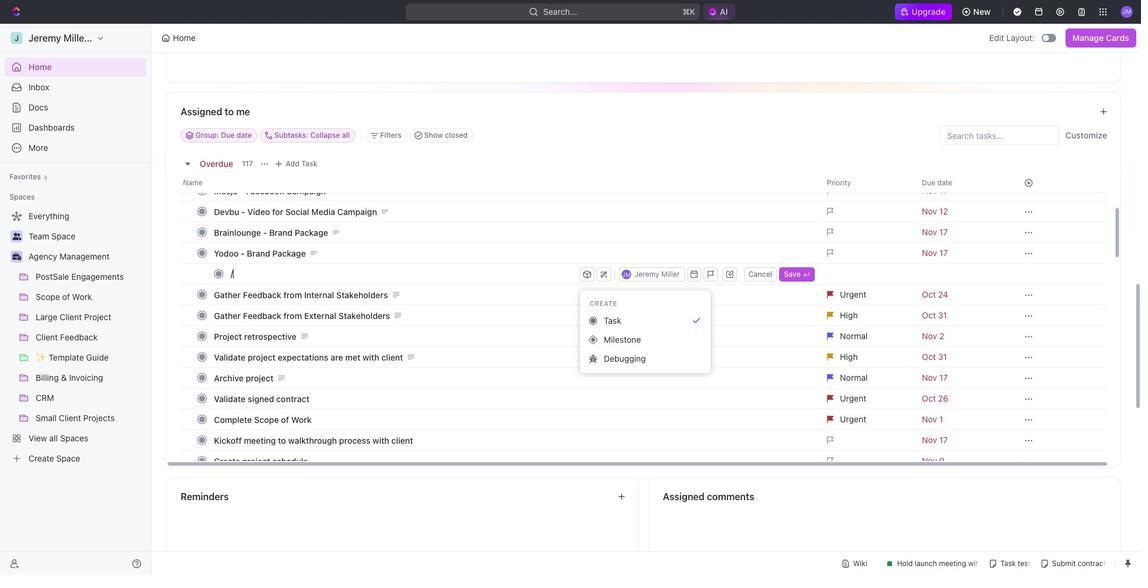 Task type: locate. For each thing, give the bounding box(es) containing it.
1 validate from the top
[[214, 352, 246, 363]]

client right process
[[392, 436, 413, 446]]

assigned for assigned to me
[[181, 106, 222, 117]]

1 from from the top
[[284, 290, 302, 300]]

cancel
[[749, 270, 773, 279]]

- right yodoo
[[241, 248, 245, 258]]

complete
[[214, 415, 252, 425]]

-
[[265, 144, 269, 154], [249, 165, 253, 175], [240, 186, 244, 196], [242, 207, 245, 217], [263, 227, 267, 238], [241, 248, 245, 258]]

inbox link
[[5, 78, 146, 97]]

brand down the for
[[269, 227, 293, 238]]

to left me on the left
[[225, 106, 234, 117]]

agency management
[[29, 252, 110, 262]]

task
[[302, 159, 317, 168], [604, 316, 622, 326]]

1 vertical spatial brand
[[247, 248, 270, 258]]

cards
[[1107, 33, 1130, 43]]

with right met
[[363, 352, 380, 363]]

project for validate
[[248, 352, 276, 363]]

0 horizontal spatial campaign
[[286, 186, 326, 196]]

to down of
[[278, 436, 286, 446]]

with for met
[[363, 352, 380, 363]]

0 horizontal spatial home
[[29, 62, 52, 72]]

expectations
[[278, 352, 329, 363]]

1 vertical spatial stakeholders
[[339, 311, 390, 321]]

validate for validate signed contract
[[214, 394, 246, 404]]

create
[[590, 300, 618, 307]]

complete scope of work
[[214, 415, 312, 425]]

0 vertical spatial feedback
[[243, 290, 282, 300]]

add task
[[286, 159, 317, 168]]

1 horizontal spatial campaign
[[338, 207, 377, 217]]

assigned left the comments
[[663, 492, 705, 503]]

1 horizontal spatial assigned
[[663, 492, 705, 503]]

package down 'brainlounge - brand package'
[[273, 248, 306, 258]]

brand for yodoo
[[247, 248, 270, 258]]

project retrospective link
[[211, 328, 818, 345]]

1 vertical spatial to
[[278, 436, 286, 446]]

cancel button
[[744, 267, 778, 282]]

2 feedback from the top
[[243, 311, 282, 321]]

1 vertical spatial project
[[246, 373, 274, 383]]

brainlounge
[[214, 227, 261, 238]]

with inside validate project expectations are met with client link
[[363, 352, 380, 363]]

campaign right media
[[338, 207, 377, 217]]

brand
[[269, 227, 293, 238], [247, 248, 270, 258]]

favorites
[[10, 172, 41, 181]]

complete scope of work link
[[211, 411, 818, 429]]

docs
[[29, 102, 48, 112]]

assigned for assigned comments
[[663, 492, 705, 503]]

0 vertical spatial stakeholders
[[337, 290, 388, 300]]

validate signed contract
[[214, 394, 310, 404]]

Task name or type '/' for commands text field
[[231, 264, 578, 283]]

stakeholders inside gather feedback from internal stakeholders link
[[337, 290, 388, 300]]

home
[[173, 33, 196, 43], [29, 62, 52, 72]]

1 gather from the top
[[214, 290, 241, 300]]

assigned
[[181, 106, 222, 117], [663, 492, 705, 503]]

retrospective
[[244, 332, 297, 342]]

stakeholders right internal
[[337, 290, 388, 300]]

are
[[331, 352, 343, 363]]

- up 'yodoo - brand package'
[[263, 227, 267, 238]]

project
[[248, 352, 276, 363], [246, 373, 274, 383]]

Search tasks... text field
[[941, 127, 1060, 145]]

yodoo - brand package link
[[211, 245, 818, 262]]

campaign down assets
[[286, 186, 326, 196]]

advertising
[[255, 165, 300, 175]]

package down media
[[295, 227, 328, 238]]

stakeholders for gather feedback from external stakeholders
[[339, 311, 390, 321]]

debugging
[[604, 354, 646, 364]]

stakeholders up met
[[339, 311, 390, 321]]

2 from from the top
[[284, 311, 302, 321]]

from
[[284, 290, 302, 300], [284, 311, 302, 321]]

1 vertical spatial from
[[284, 311, 302, 321]]

0 vertical spatial client
[[382, 352, 403, 363]]

client inside validate project expectations are met with client link
[[382, 352, 403, 363]]

signed
[[248, 394, 274, 404]]

0 vertical spatial validate
[[214, 352, 246, 363]]

stakeholders inside gather feedback from external stakeholders link
[[339, 311, 390, 321]]

1 vertical spatial assigned
[[663, 492, 705, 503]]

0 vertical spatial home
[[173, 33, 196, 43]]

0 horizontal spatial to
[[225, 106, 234, 117]]

- left video
[[242, 207, 245, 217]]

kickoff
[[214, 436, 242, 446]]

project down project retrospective
[[248, 352, 276, 363]]

with inside kickoff meeting to walkthrough process with client link
[[373, 436, 390, 446]]

with right process
[[373, 436, 390, 446]]

edit
[[990, 33, 1005, 43]]

kickoff meeting to walkthrough process with client
[[214, 436, 413, 446]]

save button
[[780, 267, 815, 282]]

feedback up project retrospective
[[243, 311, 282, 321]]

with
[[363, 352, 380, 363], [373, 436, 390, 446]]

of
[[281, 415, 289, 425]]

customize button
[[1063, 127, 1112, 144]]

walkthrough
[[288, 436, 337, 446]]

2 validate from the top
[[214, 394, 246, 404]]

0 vertical spatial gather
[[214, 290, 241, 300]]

1 feedback from the top
[[243, 290, 282, 300]]

debugging button
[[585, 350, 707, 369]]

home inside sidebar 'navigation'
[[29, 62, 52, 72]]

client inside kickoff meeting to walkthrough process with client link
[[392, 436, 413, 446]]

social
[[286, 207, 309, 217]]

spaces
[[10, 193, 35, 202]]

task down create
[[604, 316, 622, 326]]

- right the feedfire on the left of the page
[[249, 165, 253, 175]]

client
[[382, 352, 403, 363], [392, 436, 413, 446]]

task inside button
[[604, 316, 622, 326]]

1 vertical spatial home
[[29, 62, 52, 72]]

package
[[295, 227, 328, 238], [273, 248, 306, 258]]

for
[[272, 207, 283, 217]]

contract
[[276, 394, 310, 404]]

0 vertical spatial project
[[248, 352, 276, 363]]

bug image
[[589, 355, 598, 363]]

milestone button
[[585, 331, 707, 350]]

1 horizontal spatial task
[[604, 316, 622, 326]]

assigned left me on the left
[[181, 106, 222, 117]]

from down the gather feedback from internal stakeholders
[[284, 311, 302, 321]]

sidebar navigation
[[0, 24, 152, 576]]

- right meejo
[[240, 186, 244, 196]]

archive project link
[[211, 370, 818, 387]]

1 vertical spatial with
[[373, 436, 390, 446]]

task down design
[[302, 159, 317, 168]]

1 vertical spatial package
[[273, 248, 306, 258]]

1 vertical spatial task
[[604, 316, 622, 326]]

- for feedfire
[[249, 165, 253, 175]]

docs link
[[5, 98, 146, 117]]

scope
[[254, 415, 279, 425]]

project
[[214, 332, 242, 342]]

validate down archive
[[214, 394, 246, 404]]

client right met
[[382, 352, 403, 363]]

1 vertical spatial validate
[[214, 394, 246, 404]]

agency management link
[[29, 247, 144, 266]]

yodoo - brand package
[[214, 248, 306, 258]]

business time image
[[12, 253, 21, 261]]

brand down 'brainlounge - brand package'
[[247, 248, 270, 258]]

client for validate project expectations are met with client
[[382, 352, 403, 363]]

0 vertical spatial assigned
[[181, 106, 222, 117]]

project up signed at the bottom of page
[[246, 373, 274, 383]]

0 vertical spatial from
[[284, 290, 302, 300]]

1 vertical spatial gather
[[214, 311, 241, 321]]

1 vertical spatial client
[[392, 436, 413, 446]]

to
[[225, 106, 234, 117], [278, 436, 286, 446]]

- left the logo on the left top of the page
[[265, 144, 269, 154]]

validate up archive
[[214, 352, 246, 363]]

0 vertical spatial with
[[363, 352, 380, 363]]

management
[[59, 252, 110, 262]]

from up gather feedback from external stakeholders
[[284, 290, 302, 300]]

gather feedback from internal stakeholders
[[214, 290, 388, 300]]

0 vertical spatial brand
[[269, 227, 293, 238]]

devbu - video for social media campaign
[[214, 207, 377, 217]]

validate inside validate project expectations are met with client link
[[214, 352, 246, 363]]

feedback for internal
[[243, 290, 282, 300]]

stakeholders
[[337, 290, 388, 300], [339, 311, 390, 321]]

feedfire
[[214, 165, 247, 175]]

0 horizontal spatial assigned
[[181, 106, 222, 117]]

feedback down 'yodoo - brand package'
[[243, 290, 282, 300]]

1 vertical spatial feedback
[[243, 311, 282, 321]]

kickoff meeting to walkthrough process with client link
[[211, 432, 818, 449]]

1 vertical spatial campaign
[[338, 207, 377, 217]]

0 horizontal spatial task
[[302, 159, 317, 168]]

gather for gather feedback from external stakeholders
[[214, 311, 241, 321]]

validate inside validate signed contract link
[[214, 394, 246, 404]]

0 vertical spatial task
[[302, 159, 317, 168]]

0 vertical spatial campaign
[[286, 186, 326, 196]]

0 vertical spatial package
[[295, 227, 328, 238]]

manage cards
[[1073, 33, 1130, 43]]

2 gather from the top
[[214, 311, 241, 321]]



Task type: vqa. For each thing, say whether or not it's contained in the screenshot.
THE 'DEVBU - VIDEO FOR SOCIAL MEDIA CAMPAIGN' at the top left of page
yes



Task type: describe. For each thing, give the bounding box(es) containing it.
manage
[[1073, 33, 1105, 43]]

project retrospective
[[214, 332, 297, 342]]

internal
[[304, 290, 334, 300]]

package for brainlounge - brand package
[[295, 227, 328, 238]]

save
[[785, 270, 801, 279]]

layout:
[[1007, 33, 1035, 43]]

facebook
[[246, 186, 284, 196]]

favorites button
[[5, 170, 53, 184]]

0 vertical spatial to
[[225, 106, 234, 117]]

browsedrive - logo design link
[[211, 141, 818, 158]]

archive project
[[214, 373, 274, 383]]

brainlounge - brand package link
[[211, 224, 818, 241]]

campaign inside meejo - facebook campaign link
[[286, 186, 326, 196]]

inbox
[[29, 82, 49, 92]]

customize
[[1066, 130, 1108, 140]]

video
[[248, 207, 270, 217]]

validate signed contract link
[[211, 390, 818, 408]]

with for process
[[373, 436, 390, 446]]

new button
[[957, 2, 999, 21]]

gather feedback from internal stakeholders link
[[211, 286, 818, 304]]

search...
[[544, 7, 578, 17]]

campaign inside the devbu - video for social media campaign link
[[338, 207, 377, 217]]

work
[[291, 415, 312, 425]]

meejo - facebook campaign
[[214, 186, 326, 196]]

add
[[286, 159, 300, 168]]

upgrade link
[[896, 4, 953, 20]]

from for external
[[284, 311, 302, 321]]

assigned comments
[[663, 492, 755, 503]]

home link
[[5, 58, 146, 77]]

upgrade
[[913, 7, 947, 17]]

- for devbu
[[242, 207, 245, 217]]

assets
[[302, 165, 328, 175]]

dashboards
[[29, 123, 75, 133]]

validate project expectations are met with client
[[214, 352, 403, 363]]

validate for validate project expectations are met with client
[[214, 352, 246, 363]]

devbu - video for social media campaign link
[[211, 203, 818, 220]]

brainlounge - brand package
[[214, 227, 328, 238]]

package for yodoo - brand package
[[273, 248, 306, 258]]

browsedrive
[[214, 144, 263, 154]]

- for yodoo
[[241, 248, 245, 258]]

meejo - facebook campaign link
[[211, 182, 818, 200]]

archive
[[214, 373, 244, 383]]

edit layout:
[[990, 33, 1035, 43]]

- for brainlounge
[[263, 227, 267, 238]]

stakeholders for gather feedback from internal stakeholders
[[337, 290, 388, 300]]

dashboards link
[[5, 118, 146, 137]]

feedfire - advertising assets
[[214, 165, 328, 175]]

validate project expectations are met with client link
[[211, 349, 818, 366]]

reminders
[[181, 492, 229, 503]]

meejo
[[214, 186, 238, 196]]

new
[[974, 7, 991, 17]]

task button
[[585, 312, 707, 331]]

project for archive
[[246, 373, 274, 383]]

meeting
[[244, 436, 276, 446]]

design
[[293, 144, 320, 154]]

- for meejo
[[240, 186, 244, 196]]

agency
[[29, 252, 57, 262]]

logo
[[271, 144, 290, 154]]

external
[[304, 311, 337, 321]]

- for browsedrive
[[265, 144, 269, 154]]

gather feedback from external stakeholders
[[214, 311, 390, 321]]

milestone
[[604, 335, 641, 345]]

task inside button
[[302, 159, 317, 168]]

feedback for external
[[243, 311, 282, 321]]

1 horizontal spatial home
[[173, 33, 196, 43]]

comments
[[707, 492, 755, 503]]

⌘k
[[683, 7, 696, 17]]

brand for brainlounge
[[269, 227, 293, 238]]

process
[[339, 436, 371, 446]]

gather for gather feedback from internal stakeholders
[[214, 290, 241, 300]]

add task button
[[272, 157, 322, 171]]

client for kickoff meeting to walkthrough process with client
[[392, 436, 413, 446]]

me
[[236, 106, 250, 117]]

browsedrive - logo design
[[214, 144, 320, 154]]

gather feedback from external stakeholders link
[[211, 307, 818, 324]]

met
[[345, 352, 361, 363]]

overdue
[[200, 159, 233, 169]]

from for internal
[[284, 290, 302, 300]]

117
[[242, 159, 253, 168]]

feedfire - advertising assets link
[[211, 161, 818, 179]]

1 horizontal spatial to
[[278, 436, 286, 446]]

media
[[312, 207, 335, 217]]

assigned to me
[[181, 106, 250, 117]]

manage cards button
[[1066, 29, 1137, 48]]



